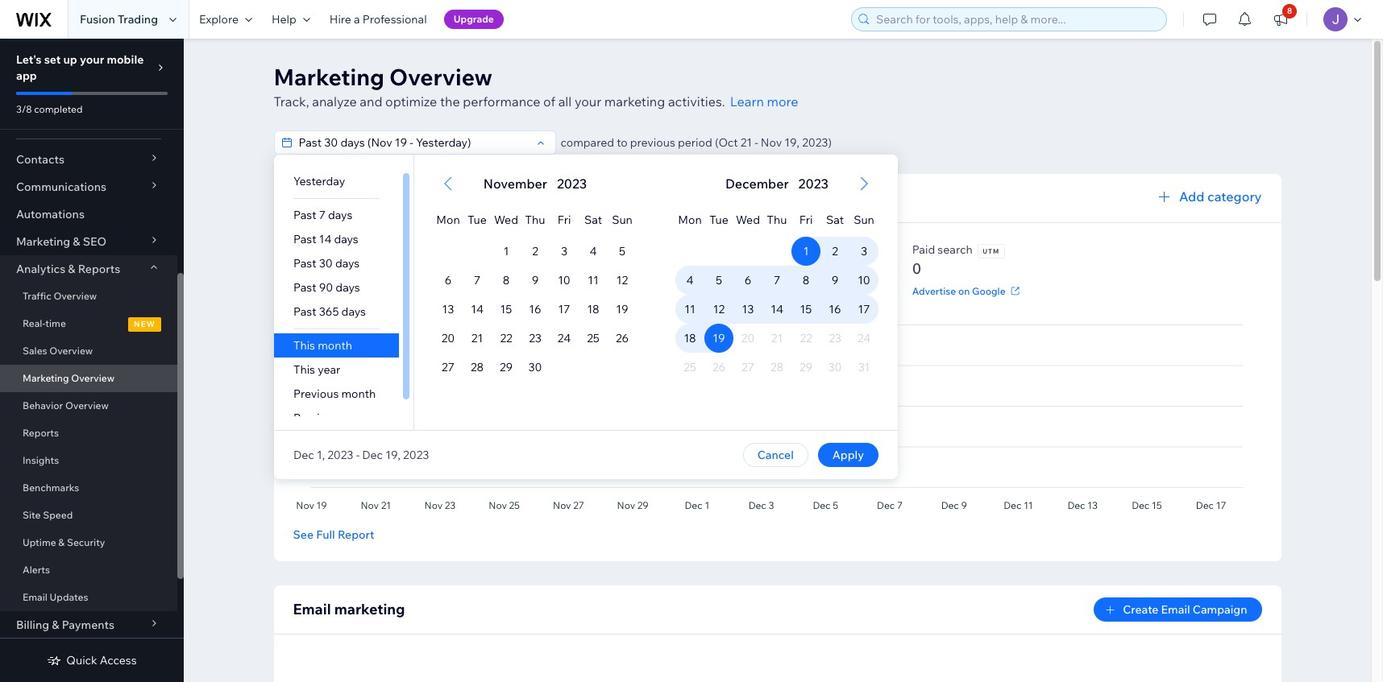 Task type: vqa. For each thing, say whether or not it's contained in the screenshot.


Task type: locate. For each thing, give the bounding box(es) containing it.
3 right "organic social 0"
[[561, 244, 567, 259]]

reports link
[[0, 420, 177, 447]]

2 0 from the left
[[448, 260, 457, 278]]

0 horizontal spatial 4
[[589, 244, 597, 259]]

create an email campaign link
[[603, 284, 738, 298]]

marketing inside marketing overview track, analyze and optimize the performance of all your marketing activities. learn more
[[274, 63, 384, 91]]

1 mon tue wed thu from the left
[[436, 213, 545, 227]]

1 horizontal spatial -
[[755, 135, 758, 150]]

& inside popup button
[[73, 235, 80, 249]]

traffic
[[369, 190, 407, 206]]

0 inside "organic social 0"
[[448, 260, 457, 278]]

previous for previous year
[[293, 411, 338, 426]]

0 horizontal spatial 10
[[558, 273, 570, 288]]

marketing up the behavior at bottom left
[[23, 373, 69, 385]]

0 horizontal spatial thu
[[525, 213, 545, 227]]

utm
[[823, 248, 840, 256], [983, 248, 1000, 256]]

1 tue from the left
[[467, 213, 486, 227]]

0 vertical spatial 11
[[588, 273, 598, 288]]

1 horizontal spatial reports
[[78, 262, 120, 277]]

1 vertical spatial your
[[575, 94, 602, 110]]

0 horizontal spatial 11
[[588, 273, 598, 288]]

0 horizontal spatial -
[[356, 448, 359, 463]]

9
[[532, 273, 538, 288], [831, 273, 838, 288]]

real-
[[23, 318, 45, 330]]

app
[[16, 69, 37, 83]]

2 fri from the left
[[799, 213, 813, 227]]

overview down sales overview link
[[71, 373, 115, 385]]

2 mon tue wed thu from the left
[[678, 213, 787, 227]]

sat for 11
[[584, 213, 602, 227]]

contacts
[[16, 152, 64, 167]]

1 horizontal spatial search
[[938, 243, 973, 257]]

0 horizontal spatial 19,
[[385, 448, 400, 463]]

category inside 'button'
[[1208, 189, 1262, 205]]

2 13 from the left
[[742, 302, 754, 317]]

0 horizontal spatial mon tue wed thu
[[436, 213, 545, 227]]

- right 1,
[[356, 448, 359, 463]]

1 utm from the left
[[823, 248, 840, 256]]

marketing for email marketing 0
[[634, 243, 687, 257]]

overview for behavior overview
[[65, 400, 109, 412]]

0 horizontal spatial paid
[[758, 243, 781, 257]]

organic social 0
[[448, 243, 523, 278]]

1 horizontal spatial 16
[[829, 302, 841, 317]]

2 17 from the left
[[858, 302, 870, 317]]

create email campaign
[[1123, 603, 1248, 618]]

1 horizontal spatial category
[[1208, 189, 1262, 205]]

0 horizontal spatial organic
[[293, 243, 335, 257]]

2 wed from the left
[[736, 213, 760, 227]]

a for social
[[481, 285, 486, 297]]

2 horizontal spatial 7
[[774, 273, 780, 288]]

2 search from the left
[[938, 243, 973, 257]]

1 horizontal spatial dec
[[362, 448, 383, 463]]

past down manage
[[293, 305, 316, 319]]

new
[[134, 319, 156, 330]]

0 for organic social 0
[[448, 260, 457, 278]]

0 horizontal spatial fri
[[557, 213, 571, 227]]

create left campaign
[[1123, 603, 1159, 618]]

1 horizontal spatial sat
[[826, 213, 844, 227]]

advertise on social media
[[758, 285, 874, 297]]

2 10 from the left
[[858, 273, 870, 288]]

grid
[[414, 155, 656, 431], [656, 155, 898, 431]]

2 vertical spatial marketing
[[23, 373, 69, 385]]

create
[[448, 285, 479, 297], [603, 285, 633, 297], [1123, 603, 1159, 618]]

thu for 7
[[767, 213, 787, 227]]

2 1 from the left
[[803, 244, 809, 259]]

advertise on social media link
[[758, 284, 891, 298]]

2 advertise from the left
[[912, 285, 956, 297]]

month up this year
[[317, 339, 352, 353]]

your inside marketing overview track, analyze and optimize the performance of all your marketing activities. learn more
[[575, 94, 602, 110]]

past down sessions
[[293, 208, 316, 223]]

2 3 from the left
[[861, 244, 867, 259]]

mon tue wed thu down the december
[[678, 213, 787, 227]]

16 down post
[[529, 302, 541, 317]]

your right all
[[575, 94, 602, 110]]

0 down paid search
[[912, 260, 922, 278]]

15 down the create a social post link
[[500, 302, 512, 317]]

days for past 365 days
[[341, 305, 366, 319]]

1 this from the top
[[293, 339, 315, 353]]

email down see
[[293, 601, 331, 619]]

mon for 6
[[436, 213, 460, 227]]

14 down create a social post
[[471, 302, 483, 317]]

email marketing
[[293, 601, 405, 619]]

alert
[[478, 174, 592, 194], [720, 174, 833, 194]]

2 past from the top
[[293, 232, 316, 247]]

on left google
[[959, 285, 970, 297]]

this year
[[293, 363, 340, 377]]

0 vertical spatial 12
[[616, 273, 628, 288]]

2 right friday, december 1, 2023 cell
[[832, 244, 838, 259]]

18 up 25
[[587, 302, 599, 317]]

5 inside row
[[716, 273, 722, 288]]

1 0 from the left
[[293, 260, 302, 278]]

4 right email
[[686, 273, 693, 288]]

of
[[544, 94, 556, 110]]

2 6 from the left
[[744, 273, 751, 288]]

marketing up to
[[605, 94, 665, 110]]

2 for 10
[[532, 244, 538, 259]]

create email campaign button
[[1094, 598, 1262, 622]]

2 vertical spatial marketing
[[334, 601, 405, 619]]

dec 1, 2023 - dec 19, 2023
[[293, 448, 429, 463]]

1 vertical spatial marketing
[[16, 235, 70, 249]]

advertise down paid social
[[758, 285, 802, 297]]

paid left friday, december 1, 2023 cell
[[758, 243, 781, 257]]

overview up "marketing overview"
[[49, 345, 93, 357]]

past up manage
[[293, 256, 316, 271]]

behavior
[[23, 400, 63, 412]]

2 thu from the left
[[767, 213, 787, 227]]

1 horizontal spatial seo
[[351, 285, 371, 297]]

18 left tuesday, december 19, 2023 cell
[[684, 331, 696, 346]]

december
[[725, 176, 789, 192]]

0 horizontal spatial 2
[[532, 244, 538, 259]]

0 horizontal spatial mon
[[436, 213, 460, 227]]

row containing 13
[[433, 295, 637, 324]]

days right 90
[[335, 281, 360, 295]]

1 vertical spatial 19,
[[385, 448, 400, 463]]

1 horizontal spatial 3
[[861, 244, 867, 259]]

2 16 from the left
[[829, 302, 841, 317]]

category right traffic
[[410, 190, 466, 206]]

sat up advertise on social media link at the right
[[826, 213, 844, 227]]

0 horizontal spatial sat
[[584, 213, 602, 227]]

1 horizontal spatial 15
[[800, 302, 812, 317]]

5 up create an email campaign
[[619, 244, 625, 259]]

site speed link
[[0, 502, 177, 530]]

19, right nov
[[785, 135, 800, 150]]

previous down previous month
[[293, 411, 338, 426]]

on for paid search
[[959, 285, 970, 297]]

0 horizontal spatial 16
[[529, 302, 541, 317]]

email down alerts
[[23, 592, 47, 604]]

1 horizontal spatial utm
[[983, 248, 1000, 256]]

0 up manage
[[293, 260, 302, 278]]

0 horizontal spatial search
[[338, 243, 373, 257]]

0 horizontal spatial 21
[[471, 331, 483, 346]]

thu
[[525, 213, 545, 227], [767, 213, 787, 227]]

reports
[[78, 262, 120, 277], [23, 427, 59, 439]]

1 thu from the left
[[525, 213, 545, 227]]

30 right 29
[[528, 360, 542, 375]]

0 horizontal spatial a
[[354, 12, 360, 27]]

2 horizontal spatial 8
[[1288, 6, 1293, 16]]

organic for organic social 0
[[448, 243, 490, 257]]

list box
[[274, 169, 413, 431]]

2 alert from the left
[[720, 174, 833, 194]]

0 horizontal spatial sun
[[612, 213, 632, 227]]

2 utm from the left
[[983, 248, 1000, 256]]

seo
[[83, 235, 107, 249], [351, 285, 371, 297]]

& up analytics & reports
[[73, 235, 80, 249]]

reports inside popup button
[[78, 262, 120, 277]]

2 grid from the left
[[656, 155, 898, 431]]

advertise
[[758, 285, 802, 297], [912, 285, 956, 297]]

automations link
[[0, 201, 177, 228]]

1 sat from the left
[[584, 213, 602, 227]]

19 up the 26
[[616, 302, 628, 317]]

communications button
[[0, 173, 177, 201]]

1 alert from the left
[[478, 174, 592, 194]]

0 vertical spatial -
[[755, 135, 758, 150]]

3 up media
[[861, 244, 867, 259]]

0 horizontal spatial year
[[317, 363, 340, 377]]

seo right "site"
[[351, 285, 371, 297]]

a
[[354, 12, 360, 27], [481, 285, 486, 297]]

create a social post link
[[448, 284, 554, 298]]

marketing inside email marketing 0
[[634, 243, 687, 257]]

alert down nov
[[720, 174, 833, 194]]

advertise for social
[[758, 285, 802, 297]]

email inside button
[[1162, 603, 1191, 618]]

create inside button
[[1123, 603, 1159, 618]]

traffic overview
[[23, 290, 97, 302]]

11 down campaign
[[684, 302, 695, 317]]

1 advertise from the left
[[758, 285, 802, 297]]

organic search 0 manage site seo
[[293, 243, 373, 297]]

sun
[[612, 213, 632, 227], [854, 213, 874, 227]]

thu for 9
[[525, 213, 545, 227]]

marketing inside popup button
[[16, 235, 70, 249]]

alert containing december
[[720, 174, 833, 194]]

& for analytics
[[68, 262, 75, 277]]

social left media
[[818, 285, 844, 297]]

past for past 30 days
[[293, 256, 316, 271]]

manage site seo link
[[293, 284, 388, 298]]

0 horizontal spatial 30
[[319, 256, 332, 271]]

1 search from the left
[[338, 243, 373, 257]]

21 left 22
[[471, 331, 483, 346]]

on down friday, december 1, 2023 cell
[[804, 285, 815, 297]]

by
[[351, 190, 367, 206]]

1 1 from the left
[[503, 244, 509, 259]]

30 inside row
[[528, 360, 542, 375]]

grid containing november
[[414, 155, 656, 431]]

9 left media
[[831, 273, 838, 288]]

2 horizontal spatial create
[[1123, 603, 1159, 618]]

past left 90
[[293, 281, 316, 295]]

1 vertical spatial 5
[[716, 273, 722, 288]]

1 mon from the left
[[436, 213, 460, 227]]

overview
[[390, 63, 493, 91], [54, 290, 97, 302], [49, 345, 93, 357], [71, 373, 115, 385], [65, 400, 109, 412]]

learn
[[730, 94, 764, 110]]

marketing up the analytics
[[16, 235, 70, 249]]

2 row group from the left
[[656, 237, 898, 431]]

0 vertical spatial month
[[317, 339, 352, 353]]

overview inside marketing overview track, analyze and optimize the performance of all your marketing activities. learn more
[[390, 63, 493, 91]]

21 right "(oct"
[[741, 135, 752, 150]]

wed down november
[[494, 213, 518, 227]]

email inside email marketing 0
[[603, 243, 631, 257]]

1 horizontal spatial advertise
[[912, 285, 956, 297]]

utm for paid social
[[823, 248, 840, 256]]

1 on from the left
[[804, 285, 815, 297]]

social up the create a social post link
[[493, 243, 523, 257]]

2 this from the top
[[293, 363, 315, 377]]

row
[[433, 198, 637, 237], [675, 198, 878, 237], [433, 237, 637, 266], [675, 237, 878, 266], [433, 266, 637, 295], [675, 266, 878, 295], [433, 295, 637, 324], [675, 295, 878, 324], [433, 324, 637, 353], [675, 324, 878, 353], [433, 353, 637, 382], [675, 353, 878, 382]]

a right hire
[[354, 12, 360, 27]]

1 vertical spatial year
[[341, 411, 364, 426]]

quick access
[[66, 654, 137, 668]]

thu down november
[[525, 213, 545, 227]]

12 left 'an'
[[616, 273, 628, 288]]

sun for 12
[[612, 213, 632, 227]]

advertise for search
[[912, 285, 956, 297]]

1 fri from the left
[[557, 213, 571, 227]]

insights
[[23, 455, 59, 467]]

access
[[100, 654, 137, 668]]

sidebar element
[[0, 39, 184, 683]]

days down 'manage site seo' link
[[341, 305, 366, 319]]

mon up email marketing 0
[[678, 213, 702, 227]]

17 up 24
[[558, 302, 570, 317]]

email inside sidebar element
[[23, 592, 47, 604]]

billing & payments button
[[0, 612, 177, 639]]

3 0 from the left
[[603, 260, 612, 278]]

0 horizontal spatial 5
[[619, 244, 625, 259]]

0 vertical spatial this
[[293, 339, 315, 353]]

1 grid from the left
[[414, 155, 656, 431]]

month for previous month
[[341, 387, 376, 402]]

19,
[[785, 135, 800, 150], [385, 448, 400, 463]]

1 vertical spatial 21
[[471, 331, 483, 346]]

wed down the december
[[736, 213, 760, 227]]

advertise down paid search
[[912, 285, 956, 297]]

1 9 from the left
[[532, 273, 538, 288]]

4 0 from the left
[[758, 260, 767, 278]]

& for billing
[[52, 618, 59, 633]]

fri for 8
[[799, 213, 813, 227]]

0 horizontal spatial 7
[[319, 208, 325, 223]]

1 2 from the left
[[532, 244, 538, 259]]

0 horizontal spatial 18
[[587, 302, 599, 317]]

1 horizontal spatial on
[[959, 285, 970, 297]]

4 past from the top
[[293, 281, 316, 295]]

0 vertical spatial marketing
[[605, 94, 665, 110]]

dec
[[293, 448, 314, 463], [362, 448, 383, 463]]

analytics & reports
[[16, 262, 120, 277]]

1 horizontal spatial 19
[[713, 331, 725, 346]]

search up advertise on google
[[938, 243, 973, 257]]

media
[[846, 285, 874, 297]]

26
[[616, 331, 629, 346]]

past for past 14 days
[[293, 232, 316, 247]]

7 down paid social
[[774, 273, 780, 288]]

29
[[499, 360, 512, 375]]

sat down 'compared'
[[584, 213, 602, 227]]

1 vertical spatial month
[[341, 387, 376, 402]]

previous down this year
[[293, 387, 338, 402]]

social up advertise on social media
[[783, 243, 813, 257]]

1 previous from the top
[[293, 387, 338, 402]]

0 horizontal spatial 6
[[444, 273, 451, 288]]

1 horizontal spatial 19,
[[785, 135, 800, 150]]

1 sun from the left
[[612, 213, 632, 227]]

1 horizontal spatial 1
[[803, 244, 809, 259]]

0 vertical spatial marketing
[[274, 63, 384, 91]]

1 horizontal spatial wed
[[736, 213, 760, 227]]

organic inside "organic social 0"
[[448, 243, 490, 257]]

1 organic from the left
[[293, 243, 335, 257]]

0 vertical spatial your
[[80, 52, 104, 67]]

past down past 7 days
[[293, 232, 316, 247]]

your inside let's set up your mobile app
[[80, 52, 104, 67]]

email
[[603, 243, 631, 257], [23, 592, 47, 604], [293, 601, 331, 619], [1162, 603, 1191, 618]]

6 right campaign
[[744, 273, 751, 288]]

overview for traffic overview
[[54, 290, 97, 302]]

2 2 from the left
[[832, 244, 838, 259]]

19 down campaign
[[713, 331, 725, 346]]

0 vertical spatial 19
[[616, 302, 628, 317]]

-
[[755, 135, 758, 150], [356, 448, 359, 463]]

tue up "organic social 0"
[[467, 213, 486, 227]]

overview inside "link"
[[65, 400, 109, 412]]

4 left email marketing 0
[[589, 244, 597, 259]]

& down marketing & seo
[[68, 262, 75, 277]]

1 wed from the left
[[494, 213, 518, 227]]

row group
[[414, 237, 656, 431], [656, 237, 898, 431]]

0 inside organic search 0 manage site seo
[[293, 260, 302, 278]]

performance
[[463, 94, 541, 110]]

create down "organic social 0"
[[448, 285, 479, 297]]

manage
[[293, 285, 330, 297]]

& for uptime
[[58, 537, 65, 549]]

25
[[587, 331, 599, 346]]

0 horizontal spatial wed
[[494, 213, 518, 227]]

6
[[444, 273, 451, 288], [744, 273, 751, 288]]

marketing
[[605, 94, 665, 110], [634, 243, 687, 257], [334, 601, 405, 619]]

11 left 'an'
[[588, 273, 598, 288]]

16 down advertise on social media link at the right
[[829, 302, 841, 317]]

1 horizontal spatial year
[[341, 411, 364, 426]]

1 row group from the left
[[414, 237, 656, 431]]

tue down the december
[[709, 213, 728, 227]]

mon up "organic social 0"
[[436, 213, 460, 227]]

2 previous from the top
[[293, 411, 338, 426]]

14 up past 30 days
[[319, 232, 331, 247]]

this
[[293, 339, 315, 353], [293, 363, 315, 377]]

0 vertical spatial year
[[317, 363, 340, 377]]

5 up tuesday, december 19, 2023 cell
[[716, 273, 722, 288]]

overview down analytics & reports
[[54, 290, 97, 302]]

sun for 10
[[854, 213, 874, 227]]

7 down sessions
[[319, 208, 325, 223]]

2 mon from the left
[[678, 213, 702, 227]]

0 horizontal spatial your
[[80, 52, 104, 67]]

1 horizontal spatial 12
[[713, 302, 725, 317]]

year
[[317, 363, 340, 377], [341, 411, 364, 426]]

1 vertical spatial 18
[[684, 331, 696, 346]]

1 horizontal spatial sun
[[854, 213, 874, 227]]

dec left 1,
[[293, 448, 314, 463]]

21 inside row
[[471, 331, 483, 346]]

& inside popup button
[[68, 262, 75, 277]]

days down "by"
[[328, 208, 352, 223]]

1 3 from the left
[[561, 244, 567, 259]]

paid social
[[758, 243, 813, 257]]

your
[[80, 52, 104, 67], [575, 94, 602, 110]]

& right billing
[[52, 618, 59, 633]]

paid for paid search
[[912, 243, 935, 257]]

row containing 4
[[675, 266, 878, 295]]

12 down campaign
[[713, 302, 725, 317]]

4
[[589, 244, 597, 259], [686, 273, 693, 288]]

1 horizontal spatial 2
[[832, 244, 838, 259]]

9 right "organic social 0"
[[532, 273, 538, 288]]

past
[[293, 208, 316, 223], [293, 232, 316, 247], [293, 256, 316, 271], [293, 281, 316, 295], [293, 305, 316, 319]]

1 paid from the left
[[758, 243, 781, 257]]

mon for 4
[[678, 213, 702, 227]]

1 horizontal spatial mon
[[678, 213, 702, 227]]

0 vertical spatial a
[[354, 12, 360, 27]]

2 tue from the left
[[709, 213, 728, 227]]

search inside organic search 0 manage site seo
[[338, 243, 373, 257]]

1 horizontal spatial 13
[[742, 302, 754, 317]]

alert down 'compared'
[[478, 174, 592, 194]]

real-time
[[23, 318, 66, 330]]

2
[[532, 244, 538, 259], [832, 244, 838, 259]]

past 7 days
[[293, 208, 352, 223]]

0 vertical spatial 4
[[589, 244, 597, 259]]

1 horizontal spatial 5
[[716, 273, 722, 288]]

1 vertical spatial 30
[[528, 360, 542, 375]]

year down previous month
[[341, 411, 364, 426]]

0 inside email marketing 0
[[603, 260, 612, 278]]

19, right 1,
[[385, 448, 400, 463]]

1 vertical spatial seo
[[351, 285, 371, 297]]

2 paid from the left
[[912, 243, 935, 257]]

19 inside tuesday, december 19, 2023 cell
[[713, 331, 725, 346]]

up
[[63, 52, 77, 67]]

create left 'an'
[[603, 285, 633, 297]]

past 30 days
[[293, 256, 359, 271]]

1 horizontal spatial 4
[[686, 273, 693, 288]]

email marketing 0
[[603, 243, 687, 278]]

1 vertical spatial a
[[481, 285, 486, 297]]

0 horizontal spatial 1
[[503, 244, 509, 259]]

2 9 from the left
[[831, 273, 838, 288]]

reports up insights
[[23, 427, 59, 439]]

a for professional
[[354, 12, 360, 27]]

2 sun from the left
[[854, 213, 874, 227]]

this for this month
[[293, 339, 315, 353]]

2 organic from the left
[[448, 243, 490, 257]]

email up create an email campaign
[[603, 243, 631, 257]]

2 horizontal spatial 14
[[771, 302, 783, 317]]

previous for previous month
[[293, 387, 338, 402]]

marketing up email
[[634, 243, 687, 257]]

previous
[[293, 387, 338, 402], [293, 411, 338, 426]]

organic inside organic search 0 manage site seo
[[293, 243, 335, 257]]

22
[[500, 331, 512, 346]]

1 horizontal spatial alert
[[720, 174, 833, 194]]

seo down "automations" "link"
[[83, 235, 107, 249]]

2 sat from the left
[[826, 213, 844, 227]]

None field
[[294, 131, 531, 154]]

period
[[678, 135, 713, 150]]

0 vertical spatial 30
[[319, 256, 332, 271]]

1 horizontal spatial 30
[[528, 360, 542, 375]]

17 down media
[[858, 302, 870, 317]]

3 past from the top
[[293, 256, 316, 271]]

1 horizontal spatial tue
[[709, 213, 728, 227]]

thu up paid social
[[767, 213, 787, 227]]

0 horizontal spatial advertise
[[758, 285, 802, 297]]

- left nov
[[755, 135, 758, 150]]

row containing 27
[[433, 353, 637, 382]]

row containing 20
[[433, 324, 637, 353]]

organic down past 7 days
[[293, 243, 335, 257]]

category
[[1208, 189, 1262, 205], [410, 190, 466, 206]]

apply button
[[818, 443, 878, 468]]

5 past from the top
[[293, 305, 316, 319]]

1 horizontal spatial organic
[[448, 243, 490, 257]]

1 past from the top
[[293, 208, 316, 223]]

0 up create an email campaign
[[603, 260, 612, 278]]

overview down marketing overview link
[[65, 400, 109, 412]]

0 horizontal spatial 17
[[558, 302, 570, 317]]

your right up
[[80, 52, 104, 67]]

2 on from the left
[[959, 285, 970, 297]]

5
[[619, 244, 625, 259], [716, 273, 722, 288]]

compared to previous period (oct 21 - nov 19, 2023)
[[561, 135, 832, 150]]

& inside popup button
[[52, 618, 59, 633]]

fri for 10
[[557, 213, 571, 227]]

0 horizontal spatial reports
[[23, 427, 59, 439]]

add category
[[1180, 189, 1262, 205]]

1 horizontal spatial mon tue wed thu
[[678, 213, 787, 227]]

0 vertical spatial 18
[[587, 302, 599, 317]]

paid up advertise on google
[[912, 243, 935, 257]]

1 vertical spatial -
[[356, 448, 359, 463]]

this for this year
[[293, 363, 315, 377]]

1 horizontal spatial 6
[[744, 273, 751, 288]]

1 horizontal spatial create
[[603, 285, 633, 297]]

tue for 5
[[709, 213, 728, 227]]

sun up email marketing 0
[[612, 213, 632, 227]]



Task type: describe. For each thing, give the bounding box(es) containing it.
utm for paid search
[[983, 248, 1000, 256]]

campaign
[[676, 285, 721, 297]]

days for past 14 days
[[334, 232, 358, 247]]

0 horizontal spatial category
[[410, 190, 466, 206]]

an
[[636, 285, 647, 297]]

google
[[972, 285, 1006, 297]]

help button
[[262, 0, 320, 39]]

benchmarks
[[23, 482, 79, 494]]

help
[[272, 12, 297, 27]]

marketing & seo button
[[0, 228, 177, 256]]

3/8
[[16, 103, 32, 115]]

2 dec from the left
[[362, 448, 383, 463]]

marketing for email marketing
[[334, 601, 405, 619]]

search for organic search 0 manage site seo
[[338, 243, 373, 257]]

2 for 8
[[832, 244, 838, 259]]

grid containing december
[[656, 155, 898, 431]]

contacts button
[[0, 146, 177, 173]]

1 horizontal spatial 8
[[802, 273, 809, 288]]

2 15 from the left
[[800, 302, 812, 317]]

days for past 7 days
[[328, 208, 352, 223]]

8 button
[[1263, 0, 1299, 39]]

days for past 90 days
[[335, 281, 360, 295]]

5 0 from the left
[[912, 260, 922, 278]]

tuesday, december 19, 2023 cell
[[704, 324, 733, 353]]

marketing & seo
[[16, 235, 107, 249]]

marketing inside marketing overview track, analyze and optimize the performance of all your marketing activities. learn more
[[605, 94, 665, 110]]

overview for marketing overview
[[71, 373, 115, 385]]

0 vertical spatial 5
[[619, 244, 625, 259]]

create for organic social 0
[[448, 285, 479, 297]]

1 horizontal spatial 14
[[471, 302, 483, 317]]

set
[[44, 52, 61, 67]]

all
[[558, 94, 572, 110]]

list box containing yesterday
[[274, 169, 413, 431]]

wed for 8
[[494, 213, 518, 227]]

add category button
[[1155, 187, 1262, 206]]

marketing overview link
[[0, 365, 177, 393]]

uptime & security link
[[0, 530, 177, 557]]

create for email marketing 0
[[603, 285, 633, 297]]

row containing 6
[[433, 266, 637, 295]]

90
[[319, 281, 333, 295]]

automations
[[16, 207, 85, 222]]

insights link
[[0, 447, 177, 475]]

0 horizontal spatial 19
[[616, 302, 628, 317]]

uptime
[[23, 537, 56, 549]]

marketing overview track, analyze and optimize the performance of all your marketing activities. learn more
[[274, 63, 799, 110]]

optimize
[[385, 94, 437, 110]]

quick access button
[[47, 654, 137, 668]]

1 17 from the left
[[558, 302, 570, 317]]

27
[[442, 360, 454, 375]]

email updates link
[[0, 585, 177, 612]]

2023)
[[802, 135, 832, 150]]

completed
[[34, 103, 83, 115]]

see full report
[[293, 528, 374, 543]]

learn more link
[[730, 92, 799, 111]]

marketing for marketing overview track, analyze and optimize the performance of all your marketing activities. learn more
[[274, 63, 384, 91]]

alerts link
[[0, 557, 177, 585]]

365
[[319, 305, 339, 319]]

social inside "organic social 0"
[[493, 243, 523, 257]]

sales
[[23, 345, 47, 357]]

communications
[[16, 180, 106, 194]]

row containing 18
[[675, 324, 878, 353]]

email for email marketing 0
[[603, 243, 631, 257]]

organic for organic search 0 manage site seo
[[293, 243, 335, 257]]

mon tue wed thu for 7
[[436, 213, 545, 227]]

billing
[[16, 618, 49, 633]]

row group for "grid" containing december
[[656, 237, 898, 431]]

1 horizontal spatial 7
[[474, 273, 480, 288]]

1 inside cell
[[803, 244, 809, 259]]

cancel button
[[743, 443, 808, 468]]

see full report button
[[293, 528, 374, 543]]

0 horizontal spatial 12
[[616, 273, 628, 288]]

uptime & security
[[23, 537, 105, 549]]

seo inside organic search 0 manage site seo
[[351, 285, 371, 297]]

on for paid social
[[804, 285, 815, 297]]

post
[[517, 285, 537, 297]]

past for past 7 days
[[293, 208, 316, 223]]

previous month
[[293, 387, 376, 402]]

1 6 from the left
[[444, 273, 451, 288]]

3 for 9
[[861, 244, 867, 259]]

to
[[617, 135, 628, 150]]

email for email marketing
[[293, 601, 331, 619]]

trading
[[118, 12, 158, 27]]

create an email campaign
[[603, 285, 721, 297]]

past for past 90 days
[[293, 281, 316, 295]]

& for marketing
[[73, 235, 80, 249]]

23
[[529, 331, 541, 346]]

1 horizontal spatial 18
[[684, 331, 696, 346]]

marketing for marketing & seo
[[16, 235, 70, 249]]

site
[[23, 510, 41, 522]]

marketing overview
[[23, 373, 115, 385]]

friday, december 1, 2023 cell
[[791, 237, 820, 266]]

Search for tools, apps, help & more... field
[[872, 8, 1162, 31]]

alert containing november
[[478, 174, 592, 194]]

marketing for marketing overview
[[23, 373, 69, 385]]

quick
[[66, 654, 97, 668]]

1 vertical spatial reports
[[23, 427, 59, 439]]

overview for marketing overview track, analyze and optimize the performance of all your marketing activities. learn more
[[390, 63, 493, 91]]

social left post
[[488, 285, 514, 297]]

professional
[[363, 12, 427, 27]]

days for past 30 days
[[335, 256, 359, 271]]

more
[[767, 94, 799, 110]]

speed
[[43, 510, 73, 522]]

email
[[649, 285, 673, 297]]

paid search
[[912, 243, 973, 257]]

seo inside popup button
[[83, 235, 107, 249]]

campaign
[[1193, 603, 1248, 618]]

sales overview
[[23, 345, 93, 357]]

mon tue wed thu for 5
[[678, 213, 787, 227]]

add
[[1180, 189, 1205, 205]]

0 for organic search 0 manage site seo
[[293, 260, 302, 278]]

tue for 7
[[467, 213, 486, 227]]

hire
[[330, 12, 351, 27]]

alerts
[[23, 564, 50, 576]]

let's
[[16, 52, 42, 67]]

0 horizontal spatial 8
[[502, 273, 509, 288]]

1 13 from the left
[[442, 302, 454, 317]]

row group for "grid" containing november
[[414, 237, 656, 431]]

year for this year
[[317, 363, 340, 377]]

hire a professional link
[[320, 0, 437, 39]]

1 16 from the left
[[529, 302, 541, 317]]

1 10 from the left
[[558, 273, 570, 288]]

1 vertical spatial 11
[[684, 302, 695, 317]]

paid for paid social
[[758, 243, 781, 257]]

this month
[[293, 339, 352, 353]]

benchmarks link
[[0, 475, 177, 502]]

search for paid search
[[938, 243, 973, 257]]

email for email updates
[[23, 592, 47, 604]]

payments
[[62, 618, 114, 633]]

previous
[[630, 135, 676, 150]]

1,
[[316, 448, 325, 463]]

past for past 365 days
[[293, 305, 316, 319]]

behavior overview
[[23, 400, 109, 412]]

sessions by traffic category
[[293, 190, 466, 206]]

site
[[332, 285, 349, 297]]

28
[[470, 360, 483, 375]]

month for this month
[[317, 339, 352, 353]]

8 inside button
[[1288, 6, 1293, 16]]

sat for 9
[[826, 213, 844, 227]]

1 dec from the left
[[293, 448, 314, 463]]

explore
[[199, 12, 239, 27]]

20
[[441, 331, 455, 346]]

0 for email marketing 0
[[603, 260, 612, 278]]

wed for 6
[[736, 213, 760, 227]]

security
[[67, 537, 105, 549]]

email updates
[[23, 592, 88, 604]]

1 15 from the left
[[500, 302, 512, 317]]

3 for 11
[[561, 244, 567, 259]]

0 vertical spatial 19,
[[785, 135, 800, 150]]

fusion trading
[[80, 12, 158, 27]]

the
[[440, 94, 460, 110]]

overview for sales overview
[[49, 345, 93, 357]]

year for previous year
[[341, 411, 364, 426]]

0 vertical spatial 21
[[741, 135, 752, 150]]

row containing 11
[[675, 295, 878, 324]]

14 inside list box
[[319, 232, 331, 247]]

billing & payments
[[16, 618, 114, 633]]

mobile
[[107, 52, 144, 67]]

let's set up your mobile app
[[16, 52, 144, 83]]

updates
[[50, 592, 88, 604]]

time
[[45, 318, 66, 330]]



